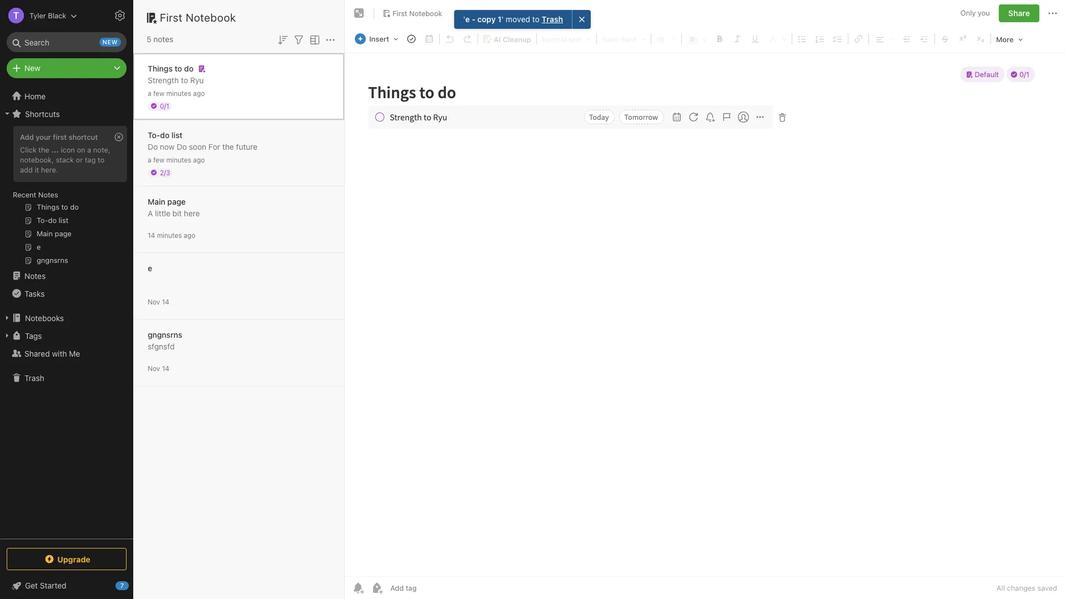 Task type: describe. For each thing, give the bounding box(es) containing it.
ryu
[[190, 75, 204, 85]]

note,
[[93, 145, 110, 154]]

group inside "tree"
[[0, 123, 133, 272]]

View options field
[[305, 32, 322, 47]]

click to collapse image
[[129, 579, 137, 592]]

on
[[77, 145, 85, 154]]

0 vertical spatial trash link
[[542, 14, 563, 24]]

a for do
[[148, 156, 151, 164]]

future
[[236, 142, 258, 151]]

notebook,
[[20, 155, 54, 164]]

upgrade button
[[7, 549, 127, 571]]

Account field
[[0, 4, 77, 27]]

now
[[160, 142, 175, 151]]

strength to ryu
[[148, 75, 204, 85]]

1 vertical spatial notes
[[24, 271, 46, 281]]

notebooks link
[[0, 309, 133, 327]]

-
[[472, 14, 475, 24]]

tasks button
[[0, 285, 133, 303]]

only
[[961, 8, 976, 17]]

the inside group
[[38, 145, 49, 154]]

tree containing home
[[0, 87, 133, 539]]

new
[[102, 38, 118, 46]]

0 horizontal spatial e
[[148, 263, 152, 273]]

all changes saved
[[997, 584, 1057, 593]]

new search field
[[14, 32, 121, 52]]

home
[[24, 91, 46, 101]]

more actions image
[[324, 33, 337, 47]]

icon
[[61, 145, 75, 154]]

here.
[[41, 165, 58, 174]]

to right moved
[[532, 14, 539, 24]]

tyler black
[[29, 11, 66, 20]]

do now do soon for the future
[[148, 142, 258, 151]]

minutes for now
[[166, 156, 191, 164]]

moved
[[506, 14, 530, 24]]

' e - copy 1 ' moved to trash
[[463, 14, 563, 24]]

Help and Learning task checklist field
[[0, 578, 133, 595]]

1 do from the left
[[148, 142, 158, 151]]

soon
[[189, 142, 206, 151]]

tasks
[[24, 289, 45, 298]]

click the ...
[[20, 145, 59, 154]]

bit
[[173, 209, 182, 218]]

highlight image
[[765, 32, 790, 46]]

ago for ryu
[[193, 89, 205, 97]]

14 minutes ago
[[148, 231, 195, 240]]

new
[[24, 63, 40, 73]]

a few minutes ago for to
[[148, 89, 205, 97]]

1 vertical spatial more actions field
[[324, 32, 337, 47]]

few for strength
[[153, 89, 164, 97]]

things to do
[[148, 64, 194, 73]]

1 horizontal spatial trash
[[542, 14, 563, 24]]

upgrade
[[57, 555, 90, 564]]

page
[[167, 197, 186, 206]]

add
[[20, 133, 34, 142]]

shared with me
[[24, 349, 80, 358]]

2 do from the left
[[177, 142, 187, 151]]

font size image
[[653, 32, 680, 46]]

share button
[[999, 4, 1040, 22]]

things
[[148, 64, 173, 73]]

Search text field
[[14, 32, 119, 52]]

main
[[148, 197, 165, 206]]

Font size field
[[652, 31, 680, 47]]

1 ' from the left
[[463, 14, 465, 24]]

gngnsrns
[[148, 330, 182, 340]]

more
[[996, 35, 1014, 44]]

to left ryu
[[181, 75, 188, 85]]

little
[[155, 209, 170, 218]]

get
[[25, 581, 38, 591]]

...
[[51, 145, 59, 154]]

or
[[76, 155, 83, 164]]

shared
[[24, 349, 50, 358]]

insert
[[369, 34, 389, 43]]

saved
[[1038, 584, 1057, 593]]

few for do
[[153, 156, 164, 164]]

add filters image
[[292, 33, 305, 47]]

2 ' from the left
[[501, 14, 504, 24]]

add tag image
[[370, 582, 384, 595]]

first notebook inside button
[[393, 9, 442, 18]]

home link
[[0, 87, 133, 105]]

shortcut
[[69, 133, 98, 142]]

notes
[[153, 34, 173, 44]]

with
[[52, 349, 67, 358]]

0 vertical spatial e
[[465, 14, 470, 24]]

changes
[[1007, 584, 1036, 593]]

tyler
[[29, 11, 46, 20]]



Task type: locate. For each thing, give the bounding box(es) containing it.
Add tag field
[[389, 584, 473, 594]]

trash link up heading level field
[[542, 14, 563, 24]]

More actions field
[[1046, 4, 1060, 22], [324, 32, 337, 47]]

0 vertical spatial more actions field
[[1046, 4, 1060, 22]]

1 vertical spatial nov 14
[[148, 365, 169, 373]]

'
[[463, 14, 465, 24], [501, 14, 504, 24]]

0 horizontal spatial first notebook
[[160, 11, 236, 24]]

2 vertical spatial minutes
[[157, 231, 182, 240]]

Insert field
[[352, 31, 402, 47]]

notebook inside note list element
[[186, 11, 236, 24]]

0 vertical spatial notes
[[38, 190, 58, 199]]

1 horizontal spatial first notebook
[[393, 9, 442, 18]]

0 vertical spatial few
[[153, 89, 164, 97]]

shortcuts
[[25, 109, 60, 119]]

14
[[148, 231, 155, 240], [162, 298, 169, 306], [162, 365, 169, 373]]

note list element
[[133, 0, 345, 600]]

alignment image
[[871, 32, 897, 46]]

1 vertical spatial trash
[[24, 373, 44, 383]]

ago down ryu
[[193, 89, 205, 97]]

first inside note list element
[[160, 11, 183, 24]]

do up ryu
[[184, 64, 194, 73]]

1 vertical spatial minutes
[[166, 156, 191, 164]]

1 horizontal spatial the
[[222, 142, 234, 151]]

stack
[[56, 155, 74, 164]]

font color image
[[684, 32, 710, 46]]

0 horizontal spatial trash
[[24, 373, 44, 383]]

a inside icon on a note, notebook, stack or tag to add it here.
[[87, 145, 91, 154]]

heading level image
[[539, 32, 595, 46]]

first notebook button
[[379, 6, 446, 21]]

nov 14 up gngnsrns
[[148, 298, 169, 306]]

tag
[[85, 155, 96, 164]]

first notebook
[[393, 9, 442, 18], [160, 11, 236, 24]]

0 horizontal spatial notebook
[[186, 11, 236, 24]]

first
[[393, 9, 407, 18], [160, 11, 183, 24]]

copy
[[477, 14, 496, 24]]

Font family field
[[598, 31, 650, 47]]

notebooks
[[25, 313, 64, 323]]

first notebook up notes
[[160, 11, 236, 24]]

nov up gngnsrns
[[148, 298, 160, 306]]

first
[[53, 133, 67, 142]]

settings image
[[113, 9, 127, 22]]

1
[[498, 14, 501, 24]]

first up notes
[[160, 11, 183, 24]]

group
[[0, 123, 133, 272]]

0 vertical spatial 14
[[148, 231, 155, 240]]

Note Editor text field
[[345, 53, 1066, 577]]

do
[[184, 64, 194, 73], [160, 130, 169, 140]]

sfgnsfd
[[148, 342, 175, 351]]

Sort options field
[[276, 32, 289, 47]]

1 horizontal spatial trash link
[[542, 14, 563, 24]]

to down note,
[[98, 155, 104, 164]]

ago for do
[[193, 156, 205, 164]]

0 horizontal spatial do
[[148, 142, 158, 151]]

click
[[20, 145, 37, 154]]

Heading level field
[[538, 31, 595, 47]]

1 a few minutes ago from the top
[[148, 89, 205, 97]]

do up now
[[160, 130, 169, 140]]

get started
[[25, 581, 66, 591]]

1 horizontal spatial notebook
[[409, 9, 442, 18]]

2 few from the top
[[153, 156, 164, 164]]

2/3
[[160, 169, 170, 177]]

1 nov 14 from the top
[[148, 298, 169, 306]]

Highlight field
[[764, 31, 791, 47]]

1 horizontal spatial more actions field
[[1046, 4, 1060, 22]]

1 vertical spatial 14
[[162, 298, 169, 306]]

the left the ... at the left top of page
[[38, 145, 49, 154]]

shortcuts button
[[0, 105, 133, 123]]

nov 14
[[148, 298, 169, 306], [148, 365, 169, 373]]

14 down a
[[148, 231, 155, 240]]

1 horizontal spatial do
[[184, 64, 194, 73]]

7
[[120, 583, 124, 590]]

to up strength to ryu
[[175, 64, 182, 73]]

1 nov from the top
[[148, 298, 160, 306]]

group containing add your first shortcut
[[0, 123, 133, 272]]

1 horizontal spatial e
[[465, 14, 470, 24]]

e down '14 minutes ago'
[[148, 263, 152, 273]]

the
[[222, 142, 234, 151], [38, 145, 49, 154]]

notes
[[38, 190, 58, 199], [24, 271, 46, 281]]

notes link
[[0, 267, 133, 285]]

first up task image
[[393, 9, 407, 18]]

black
[[48, 11, 66, 20]]

a few minutes ago
[[148, 89, 205, 97], [148, 156, 205, 164]]

tags
[[25, 331, 42, 341]]

to
[[532, 14, 539, 24], [175, 64, 182, 73], [181, 75, 188, 85], [98, 155, 104, 164]]

do down to-
[[148, 142, 158, 151]]

me
[[69, 349, 80, 358]]

2 nov from the top
[[148, 365, 160, 373]]

notes right the recent
[[38, 190, 58, 199]]

the right for
[[222, 142, 234, 151]]

2 vertical spatial 14
[[162, 365, 169, 373]]

1 vertical spatial nov
[[148, 365, 160, 373]]

1 vertical spatial trash link
[[0, 369, 133, 387]]

tree
[[0, 87, 133, 539]]

0 horizontal spatial '
[[463, 14, 465, 24]]

more actions image
[[1046, 7, 1060, 20]]

minutes
[[166, 89, 191, 97], [166, 156, 191, 164], [157, 231, 182, 240]]

0 vertical spatial do
[[184, 64, 194, 73]]

minutes for to
[[166, 89, 191, 97]]

new button
[[7, 58, 127, 78]]

a few minutes ago for now
[[148, 156, 205, 164]]

few up the 0/1
[[153, 89, 164, 97]]

1 horizontal spatial first
[[393, 9, 407, 18]]

1 few from the top
[[153, 89, 164, 97]]

a right on
[[87, 145, 91, 154]]

nov down sfgnsfd
[[148, 365, 160, 373]]

a few minutes ago down strength to ryu
[[148, 89, 205, 97]]

minutes down little
[[157, 231, 182, 240]]

few
[[153, 89, 164, 97], [153, 156, 164, 164]]

1 vertical spatial ago
[[193, 156, 205, 164]]

1 vertical spatial a
[[87, 145, 91, 154]]

nov 14 down sfgnsfd
[[148, 365, 169, 373]]

Font color field
[[683, 31, 711, 47]]

0 horizontal spatial trash link
[[0, 369, 133, 387]]

the inside note list element
[[222, 142, 234, 151]]

0 vertical spatial nov 14
[[148, 298, 169, 306]]

main page a little bit here
[[148, 197, 200, 218]]

1 vertical spatial do
[[160, 130, 169, 140]]

icon on a note, notebook, stack or tag to add it here.
[[20, 145, 110, 174]]

trash inside "tree"
[[24, 373, 44, 383]]

0 vertical spatial minutes
[[166, 89, 191, 97]]

expand notebooks image
[[3, 314, 12, 323]]

you
[[978, 8, 990, 17]]

recent
[[13, 190, 36, 199]]

add
[[20, 165, 33, 174]]

for
[[208, 142, 220, 151]]

' left the -
[[463, 14, 465, 24]]

1 vertical spatial few
[[153, 156, 164, 164]]

2 a few minutes ago from the top
[[148, 156, 205, 164]]

recent notes
[[13, 190, 58, 199]]

a down 'strength' on the left top of page
[[148, 89, 151, 97]]

strength
[[148, 75, 179, 85]]

a for strength
[[148, 89, 151, 97]]

notebook
[[409, 9, 442, 18], [186, 11, 236, 24]]

trash up heading level field
[[542, 14, 563, 24]]

shared with me link
[[0, 345, 133, 363]]

14 down sfgnsfd
[[162, 365, 169, 373]]

More field
[[992, 31, 1027, 47]]

add a reminder image
[[352, 582, 365, 595]]

0 horizontal spatial do
[[160, 130, 169, 140]]

0 vertical spatial nov
[[148, 298, 160, 306]]

ago down soon
[[193, 156, 205, 164]]

here
[[184, 209, 200, 218]]

minutes down strength to ryu
[[166, 89, 191, 97]]

share
[[1008, 8, 1030, 18]]

2 nov 14 from the top
[[148, 365, 169, 373]]

trash link down shared with me link
[[0, 369, 133, 387]]

0 horizontal spatial first
[[160, 11, 183, 24]]

ago down "here"
[[184, 231, 195, 240]]

it
[[35, 165, 39, 174]]

list
[[172, 130, 182, 140]]

first inside button
[[393, 9, 407, 18]]

0 vertical spatial trash
[[542, 14, 563, 24]]

do
[[148, 142, 158, 151], [177, 142, 187, 151]]

to-
[[148, 130, 160, 140]]

minutes down now
[[166, 156, 191, 164]]

e left the -
[[465, 14, 470, 24]]

5
[[147, 34, 151, 44]]

add your first shortcut
[[20, 133, 98, 142]]

do down "list"
[[177, 142, 187, 151]]

only you
[[961, 8, 990, 17]]

a few minutes ago down now
[[148, 156, 205, 164]]

trash down shared
[[24, 373, 44, 383]]

few up 2/3
[[153, 156, 164, 164]]

notes up tasks
[[24, 271, 46, 281]]

14 up gngnsrns
[[162, 298, 169, 306]]

task image
[[404, 31, 419, 47]]

a
[[148, 209, 153, 218]]

started
[[40, 581, 66, 591]]

5 notes
[[147, 34, 173, 44]]

first notebook inside note list element
[[160, 11, 236, 24]]

1 horizontal spatial '
[[501, 14, 504, 24]]

0/1
[[160, 102, 169, 110]]

notebook inside button
[[409, 9, 442, 18]]

Add filters field
[[292, 32, 305, 47]]

all
[[997, 584, 1005, 593]]

trash link
[[542, 14, 563, 24], [0, 369, 133, 387]]

to inside icon on a note, notebook, stack or tag to add it here.
[[98, 155, 104, 164]]

0 horizontal spatial the
[[38, 145, 49, 154]]

font family image
[[599, 32, 649, 46]]

expand tags image
[[3, 332, 12, 340]]

expand note image
[[353, 7, 366, 20]]

your
[[36, 133, 51, 142]]

Alignment field
[[870, 31, 898, 47]]

more actions field right view options field
[[324, 32, 337, 47]]

to-do list
[[148, 130, 182, 140]]

more actions field right share button
[[1046, 4, 1060, 22]]

1 vertical spatial a few minutes ago
[[148, 156, 205, 164]]

' left moved
[[501, 14, 504, 24]]

1 vertical spatial e
[[148, 263, 152, 273]]

a
[[148, 89, 151, 97], [87, 145, 91, 154], [148, 156, 151, 164]]

first notebook up task image
[[393, 9, 442, 18]]

a down to-
[[148, 156, 151, 164]]

0 vertical spatial ago
[[193, 89, 205, 97]]

0 horizontal spatial more actions field
[[324, 32, 337, 47]]

tags button
[[0, 327, 133, 345]]

0 vertical spatial a
[[148, 89, 151, 97]]

2 vertical spatial ago
[[184, 231, 195, 240]]

0 vertical spatial a few minutes ago
[[148, 89, 205, 97]]

nov
[[148, 298, 160, 306], [148, 365, 160, 373]]

1 horizontal spatial do
[[177, 142, 187, 151]]

note window element
[[345, 0, 1066, 600]]

2 vertical spatial a
[[148, 156, 151, 164]]



Task type: vqa. For each thing, say whether or not it's contained in the screenshot.
13,
no



